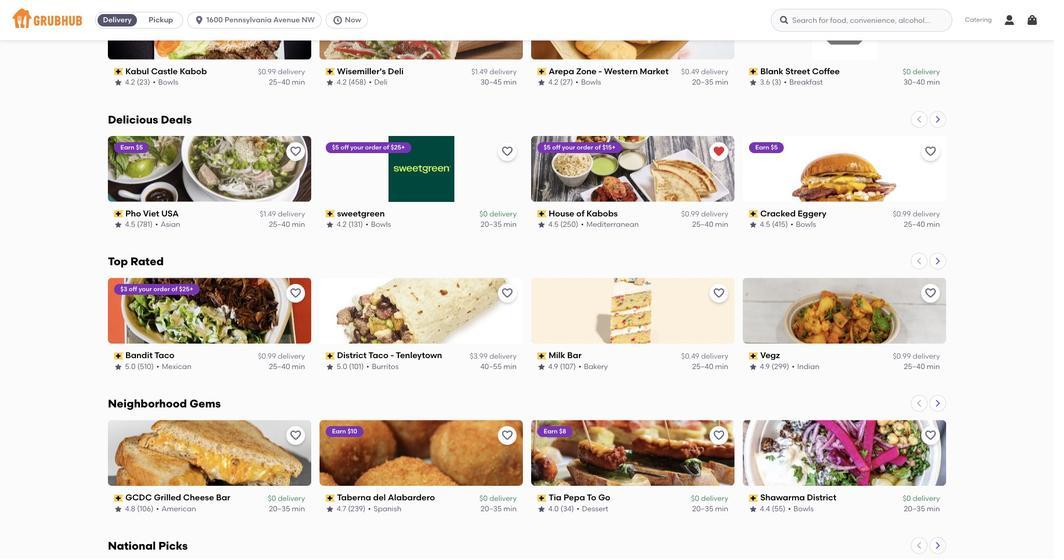 Task type: describe. For each thing, give the bounding box(es) containing it.
4.2 for wisemiller's
[[337, 78, 347, 87]]

3 $5 from the left
[[544, 144, 551, 151]]

arepa zone - western market
[[549, 66, 669, 76]]

taco for bandit
[[155, 351, 175, 361]]

mediterranean
[[587, 220, 639, 229]]

• for kabul castle kabob
[[153, 78, 156, 87]]

arepa
[[549, 66, 575, 76]]

national
[[108, 540, 156, 553]]

milk bar
[[549, 351, 582, 361]]

eggery
[[798, 208, 827, 218]]

breakfast
[[790, 78, 824, 87]]

$5 off your order of $15+
[[544, 144, 616, 151]]

$3.99 delivery
[[470, 352, 517, 361]]

4.9 (299)
[[761, 362, 790, 371]]

off for house of kabobs
[[553, 144, 561, 151]]

3.6 (3)
[[761, 78, 782, 87]]

delivery for wisemiller's deli
[[490, 67, 517, 76]]

delicious deals
[[108, 113, 192, 126]]

25–40 for eggery
[[905, 220, 926, 229]]

nw
[[302, 16, 315, 24]]

tia pepa to go
[[549, 493, 611, 503]]

20–35 for tia pepa to go
[[693, 505, 714, 513]]

delivery for milk bar
[[702, 352, 729, 361]]

pepa
[[564, 493, 586, 503]]

min for vegz
[[928, 362, 941, 371]]

1600 pennsylvania avenue nw
[[207, 16, 315, 24]]

delivery for tia pepa to go
[[702, 494, 729, 503]]

milk
[[549, 351, 566, 361]]

svg image inside 1600 pennsylvania avenue nw button
[[194, 15, 205, 25]]

2 $5 from the left
[[332, 144, 339, 151]]

kabob
[[180, 66, 207, 76]]

burritos
[[372, 362, 399, 371]]

min for shawarma district
[[928, 505, 941, 513]]

delivery for arepa zone - western market
[[702, 67, 729, 76]]

• dessert
[[577, 505, 609, 513]]

min for sweetgreen
[[504, 220, 517, 229]]

min for milk bar
[[716, 362, 729, 371]]

house
[[549, 208, 575, 218]]

4.9 (107)
[[549, 362, 576, 371]]

spanish
[[374, 505, 402, 513]]

deals
[[161, 113, 192, 126]]

$1.49 for pho viet usa
[[260, 210, 276, 218]]

main navigation navigation
[[0, 0, 1055, 40]]

• bowls for cracked eggery
[[791, 220, 817, 229]]

indian
[[798, 362, 820, 371]]

4.4
[[761, 505, 771, 513]]

4.5 (415)
[[761, 220, 789, 229]]

$3.99
[[470, 352, 488, 361]]

taco for district
[[369, 351, 389, 361]]

subscription pass image for kabul castle kabob
[[114, 68, 123, 75]]

• for tia pepa to go
[[577, 505, 580, 513]]

4.5 (781)
[[125, 220, 153, 229]]

1 vertical spatial district
[[808, 493, 837, 503]]

bowls for cracked eggery
[[797, 220, 817, 229]]

kabul
[[125, 66, 149, 76]]

• for sweetgreen
[[366, 220, 369, 229]]

• bowls for sweetgreen
[[366, 220, 391, 229]]

4.0 (34)
[[549, 505, 574, 513]]

delivery for pho viet usa
[[278, 210, 305, 218]]

(101)
[[349, 362, 364, 371]]

$25+ for bandit taco
[[179, 286, 193, 293]]

earn for cracked eggery
[[756, 144, 770, 151]]

delicious
[[108, 113, 158, 126]]

go
[[599, 493, 611, 503]]

$3 off your order of $25+
[[120, 286, 193, 293]]

(131)
[[349, 220, 363, 229]]

4.2 (27)
[[549, 78, 573, 87]]

gems
[[190, 397, 221, 410]]

saved restaurant image
[[713, 145, 726, 158]]

25–40 min for eggery
[[905, 220, 941, 229]]

to
[[587, 493, 597, 503]]

deli for • deli
[[375, 78, 388, 87]]

bakery
[[584, 362, 608, 371]]

1600 pennsylvania avenue nw button
[[187, 12, 326, 29]]

delivery for cracked eggery
[[913, 210, 941, 218]]

20–35 min for arepa zone - western market
[[693, 78, 729, 87]]

$0.99 for taco
[[258, 352, 276, 361]]

sweetgreen
[[337, 208, 385, 218]]

dessert
[[583, 505, 609, 513]]

(23)
[[137, 78, 150, 87]]

4 $5 from the left
[[771, 144, 778, 151]]

taberna del alabardero logo image
[[320, 420, 523, 486]]

catering button
[[959, 8, 1000, 32]]

$0 for gcdc grilled cheese bar
[[268, 494, 276, 503]]

shawarma district logo image
[[743, 420, 947, 486]]

4.8 (106)
[[125, 505, 154, 513]]

$0.99 delivery for of
[[682, 210, 729, 218]]

earn $8
[[544, 428, 567, 435]]

western
[[605, 66, 638, 76]]

• bowls for kabul castle kabob
[[153, 78, 179, 87]]

mexican
[[162, 362, 192, 371]]

zone
[[577, 66, 597, 76]]

• spanish
[[368, 505, 402, 513]]

star icon image for cracked eggery
[[750, 221, 758, 229]]

min for house of kabobs
[[716, 220, 729, 229]]

tenleytown
[[396, 351, 443, 361]]

• for district taco - tenleytown
[[367, 362, 370, 371]]

(34)
[[561, 505, 574, 513]]

• asian
[[155, 220, 180, 229]]

subscription pass image for blank street coffee
[[750, 68, 759, 75]]

25–40 for bar
[[693, 362, 714, 371]]

$0.99 delivery for taco
[[258, 352, 305, 361]]

blank
[[761, 66, 784, 76]]

vegz
[[761, 351, 781, 361]]

$0.49 for blank street coffee
[[682, 67, 700, 76]]

picks
[[159, 540, 188, 553]]

bandit taco logo image
[[108, 278, 312, 344]]

25–40 for taco
[[269, 362, 290, 371]]

20–35 min for shawarma district
[[905, 505, 941, 513]]

30–45 min
[[481, 78, 517, 87]]

(106)
[[137, 505, 154, 513]]

(510)
[[137, 362, 154, 371]]

min for arepa zone - western market
[[716, 78, 729, 87]]

earn $10
[[332, 428, 357, 435]]

delivery for gcdc grilled cheese bar
[[278, 494, 305, 503]]

4.2 (458)
[[337, 78, 366, 87]]

sweetgreen logo image
[[389, 136, 455, 202]]

subscription pass image for house of kabobs
[[538, 210, 547, 217]]

bowls for sweetgreen
[[371, 220, 391, 229]]

star icon image for taberna del alabardero
[[326, 505, 334, 513]]

star icon image for milk bar
[[538, 363, 546, 371]]

saved restaurant button
[[710, 142, 729, 161]]

20–35 min for taberna del alabardero
[[481, 505, 517, 513]]

your for bandit taco
[[139, 286, 152, 293]]

market
[[640, 66, 669, 76]]

4.2 (131)
[[337, 220, 363, 229]]

asian
[[161, 220, 180, 229]]

• indian
[[793, 362, 820, 371]]

usa
[[161, 208, 179, 218]]

taberna
[[337, 493, 371, 503]]

tia pepa to go logo image
[[532, 420, 735, 486]]

$0 delivery for sweetgreen
[[480, 210, 517, 218]]

delivery for vegz
[[913, 352, 941, 361]]

district taco - tenleytown
[[337, 351, 443, 361]]

4.7
[[337, 505, 347, 513]]

taberna del alabardero
[[337, 493, 435, 503]]

• bowls for shawarma district
[[789, 505, 814, 513]]

your for sweetgreen
[[351, 144, 364, 151]]

caret left icon image for gems
[[916, 399, 924, 408]]

blank street coffee
[[761, 66, 841, 76]]

4.2 left (131)
[[337, 220, 347, 229]]

save this restaurant image for gcdc grilled cheese bar
[[290, 430, 302, 442]]

• for blank street coffee
[[785, 78, 787, 87]]

gcdc grilled cheese bar logo image
[[108, 420, 312, 486]]

subscription pass image for district taco - tenleytown
[[326, 352, 335, 360]]

(27)
[[561, 78, 573, 87]]

4.2 (23)
[[125, 78, 150, 87]]

• for shawarma district
[[789, 505, 792, 513]]

star icon image for pho viet usa
[[114, 221, 123, 229]]

$0 for shawarma district
[[904, 494, 912, 503]]

$5 off your order of $25+
[[332, 144, 405, 151]]

subscription pass image for sweetgreen
[[326, 210, 335, 217]]

$0.49 delivery for blank street coffee
[[682, 67, 729, 76]]



Task type: locate. For each thing, give the bounding box(es) containing it.
order for house of kabobs
[[577, 144, 594, 151]]

(299)
[[772, 362, 790, 371]]

• right (299)
[[793, 362, 795, 371]]

1 $0.49 delivery from the top
[[682, 67, 729, 76]]

4.9 down milk
[[549, 362, 559, 371]]

star icon image for blank street coffee
[[750, 79, 758, 87]]

5.0 for district taco - tenleytown
[[337, 362, 348, 371]]

cracked eggery logo image
[[743, 136, 947, 202]]

• right '(27)'
[[576, 78, 579, 87]]

national picks
[[108, 540, 188, 553]]

catering
[[966, 16, 993, 24]]

2 caret left icon image from the top
[[916, 257, 924, 266]]

caret right icon image for national picks
[[935, 542, 943, 550]]

1 horizontal spatial 5.0
[[337, 362, 348, 371]]

1 vertical spatial bar
[[216, 493, 231, 503]]

(781)
[[137, 220, 153, 229]]

4.9 for vegz
[[761, 362, 770, 371]]

min for bandit taco
[[292, 362, 305, 371]]

20–35 for taberna del alabardero
[[481, 505, 502, 513]]

caret right icon image for top rated
[[935, 257, 943, 266]]

deli down wisemiller's deli
[[375, 78, 388, 87]]

4.5 down pho on the left
[[125, 220, 135, 229]]

earn $5 right the saved restaurant button at the right top of the page
[[756, 144, 778, 151]]

25–40 min for taco
[[269, 362, 305, 371]]

save this restaurant image
[[290, 3, 302, 15], [290, 145, 302, 158], [502, 145, 514, 158], [925, 145, 938, 158], [290, 287, 302, 300], [502, 287, 514, 300], [925, 287, 938, 300], [502, 430, 514, 442], [925, 430, 938, 442]]

$10
[[348, 428, 357, 435]]

deli for wisemiller's deli
[[388, 66, 404, 76]]

0 horizontal spatial order
[[154, 286, 170, 293]]

earn left $8
[[544, 428, 558, 435]]

5.0 left (101)
[[337, 362, 348, 371]]

star icon image left "5.0 (101)"
[[326, 363, 334, 371]]

1 horizontal spatial earn $5
[[756, 144, 778, 151]]

30–45
[[481, 78, 502, 87]]

of for house of kabobs
[[595, 144, 601, 151]]

star icon image left 4.2 (23)
[[114, 79, 123, 87]]

1 caret left icon image from the top
[[916, 115, 924, 123]]

0 vertical spatial $1.49 delivery
[[472, 67, 517, 76]]

0 vertical spatial $25+
[[391, 144, 405, 151]]

1 horizontal spatial order
[[365, 144, 382, 151]]

• breakfast
[[785, 78, 824, 87]]

• for pho viet usa
[[155, 220, 158, 229]]

• bowls down zone
[[576, 78, 602, 87]]

• down cracked eggery
[[791, 220, 794, 229]]

earn $5 down delicious
[[120, 144, 143, 151]]

delivery for shawarma district
[[913, 494, 941, 503]]

2 horizontal spatial off
[[553, 144, 561, 151]]

0 vertical spatial -
[[599, 66, 603, 76]]

0 vertical spatial $0.49
[[682, 67, 700, 76]]

4.9 for milk bar
[[549, 362, 559, 371]]

earn $5 for cracked
[[756, 144, 778, 151]]

house of kabobs logo image
[[532, 136, 735, 202]]

• right (781)
[[155, 220, 158, 229]]

• for house of kabobs
[[581, 220, 584, 229]]

subscription pass image
[[750, 68, 759, 75], [114, 210, 123, 217], [538, 210, 547, 217], [326, 352, 335, 360], [750, 352, 759, 360], [538, 495, 547, 502]]

neighborhood gems
[[108, 397, 221, 410]]

subscription pass image for vegz
[[750, 352, 759, 360]]

(415)
[[773, 220, 789, 229]]

subscription pass image for wisemiller's deli
[[326, 68, 335, 75]]

subscription pass image left 'kabul'
[[114, 68, 123, 75]]

0 horizontal spatial 5.0
[[125, 362, 136, 371]]

earn right the saved restaurant button at the right top of the page
[[756, 144, 770, 151]]

deli right wisemiller's
[[388, 66, 404, 76]]

• right (55)
[[789, 505, 792, 513]]

taco up the • mexican
[[155, 351, 175, 361]]

district right shawarma
[[808, 493, 837, 503]]

bar right cheese
[[216, 493, 231, 503]]

star icon image left 4.7
[[326, 505, 334, 513]]

district up "5.0 (101)"
[[337, 351, 367, 361]]

$0.49 for vegz
[[682, 352, 700, 361]]

0 horizontal spatial off
[[129, 286, 137, 293]]

$0 delivery for taberna del alabardero
[[480, 494, 517, 503]]

25–40 min for viet
[[269, 220, 305, 229]]

1 vertical spatial $25+
[[179, 286, 193, 293]]

subscription pass image for tia pepa to go
[[538, 495, 547, 502]]

0 horizontal spatial -
[[391, 351, 394, 361]]

$0 for taberna del alabardero
[[480, 494, 488, 503]]

1 horizontal spatial district
[[808, 493, 837, 503]]

0 vertical spatial $0.49 delivery
[[682, 67, 729, 76]]

star icon image left 4.8
[[114, 505, 123, 513]]

4 caret left icon image from the top
[[916, 542, 924, 550]]

delivery button
[[96, 12, 139, 29]]

subscription pass image left milk
[[538, 352, 547, 360]]

• right "(34)"
[[577, 505, 580, 513]]

• for bandit taco
[[157, 362, 159, 371]]

0 horizontal spatial district
[[337, 351, 367, 361]]

grilled
[[154, 493, 181, 503]]

30–40 min
[[904, 78, 941, 87]]

Search for food, convenience, alcohol... search field
[[772, 9, 953, 32]]

3.6
[[761, 78, 771, 87]]

subscription pass image left the "gcdc"
[[114, 495, 123, 502]]

subscription pass image
[[114, 68, 123, 75], [326, 68, 335, 75], [538, 68, 547, 75], [326, 210, 335, 217], [750, 210, 759, 217], [114, 352, 123, 360], [538, 352, 547, 360], [114, 495, 123, 502], [326, 495, 335, 502], [750, 495, 759, 502]]

order for sweetgreen
[[365, 144, 382, 151]]

• for vegz
[[793, 362, 795, 371]]

milk bar logo image
[[532, 278, 735, 344]]

1 horizontal spatial your
[[351, 144, 364, 151]]

2 caret right icon image from the top
[[935, 257, 943, 266]]

subscription pass image left cracked
[[750, 210, 759, 217]]

$0 for blank street coffee
[[904, 67, 912, 76]]

1 earn $5 from the left
[[120, 144, 143, 151]]

star icon image left 4.4
[[750, 505, 758, 513]]

1 horizontal spatial 4.5
[[549, 220, 559, 229]]

• burritos
[[367, 362, 399, 371]]

0 horizontal spatial bar
[[216, 493, 231, 503]]

subscription pass image for shawarma district
[[750, 495, 759, 502]]

star icon image left "4.5 (415)"
[[750, 221, 758, 229]]

• down the "house of kabobs"
[[581, 220, 584, 229]]

subscription pass image left wisemiller's
[[326, 68, 335, 75]]

wisemiller's deli logo image
[[320, 0, 523, 60]]

1 vertical spatial $1.49
[[260, 210, 276, 218]]

-
[[599, 66, 603, 76], [391, 351, 394, 361]]

pickup button
[[139, 12, 183, 29]]

40–55 min
[[481, 362, 517, 371]]

star icon image left 4.2 (131)
[[326, 221, 334, 229]]

0 vertical spatial bar
[[568, 351, 582, 361]]

castle
[[151, 66, 178, 76]]

star icon image left 4.9 (107)
[[538, 363, 546, 371]]

0 horizontal spatial deli
[[375, 78, 388, 87]]

20–35 for shawarma district
[[905, 505, 926, 513]]

4.2 left '(27)'
[[549, 78, 559, 87]]

vegz logo image
[[743, 278, 947, 344]]

order for bandit taco
[[154, 286, 170, 293]]

off for sweetgreen
[[341, 144, 349, 151]]

caret left icon image for picks
[[916, 542, 924, 550]]

bandit taco
[[125, 351, 175, 361]]

kabul castle kabob logo image
[[108, 0, 312, 60]]

star icon image for district taco - tenleytown
[[326, 363, 334, 371]]

• right (107) at the right of page
[[579, 362, 582, 371]]

top rated
[[108, 255, 164, 268]]

caret left icon image for deals
[[916, 115, 924, 123]]

subscription pass image left shawarma
[[750, 495, 759, 502]]

4.5 for pho viet usa
[[125, 220, 135, 229]]

$1.49 delivery for wisemiller's deli
[[472, 67, 517, 76]]

25–40 for castle
[[269, 78, 290, 87]]

20–35 for arepa zone - western market
[[693, 78, 714, 87]]

1 4.9 from the left
[[549, 362, 559, 371]]

0 horizontal spatial taco
[[155, 351, 175, 361]]

earn
[[120, 144, 134, 151], [756, 144, 770, 151], [332, 428, 346, 435], [544, 428, 558, 435]]

4.5 (250)
[[549, 220, 579, 229]]

arepa zone - western market logo image
[[532, 0, 735, 60]]

0 horizontal spatial $1.49 delivery
[[260, 210, 305, 218]]

star icon image left 4.2 (458)
[[326, 79, 334, 87]]

$0.99 delivery for castle
[[258, 67, 305, 76]]

1 vertical spatial $1.49 delivery
[[260, 210, 305, 218]]

4.5
[[125, 220, 135, 229], [549, 220, 559, 229], [761, 220, 771, 229]]

earn left $10
[[332, 428, 346, 435]]

star icon image for house of kabobs
[[538, 221, 546, 229]]

2 horizontal spatial order
[[577, 144, 594, 151]]

4.5 for cracked eggery
[[761, 220, 771, 229]]

subscription pass image left the sweetgreen
[[326, 210, 335, 217]]

your for house of kabobs
[[562, 144, 576, 151]]

4.8
[[125, 505, 135, 513]]

0 vertical spatial $1.49
[[472, 67, 488, 76]]

1 4.5 from the left
[[125, 220, 135, 229]]

star icon image left 3.6
[[750, 79, 758, 87]]

taco
[[155, 351, 175, 361], [369, 351, 389, 361]]

40–55
[[481, 362, 502, 371]]

3 caret right icon image from the top
[[935, 399, 943, 408]]

0 horizontal spatial earn $5
[[120, 144, 143, 151]]

20–35 for sweetgreen
[[481, 220, 502, 229]]

min for tia pepa to go
[[716, 505, 729, 513]]

1 horizontal spatial off
[[341, 144, 349, 151]]

0 horizontal spatial $1.49
[[260, 210, 276, 218]]

save this restaurant image
[[925, 3, 938, 15], [713, 287, 726, 300], [290, 430, 302, 442], [713, 430, 726, 442]]

1 vertical spatial -
[[391, 351, 394, 361]]

cracked
[[761, 208, 796, 218]]

• bowls down the sweetgreen
[[366, 220, 391, 229]]

earn down delicious
[[120, 144, 134, 151]]

1 horizontal spatial bar
[[568, 351, 582, 361]]

save this restaurant image for blank street coffee
[[925, 3, 938, 15]]

- for western
[[599, 66, 603, 76]]

4.5 down house
[[549, 220, 559, 229]]

bowls down shawarma district
[[794, 505, 814, 513]]

1 taco from the left
[[155, 351, 175, 361]]

blank street coffee logo image
[[812, 0, 878, 60]]

pho viet usa
[[125, 208, 179, 218]]

star icon image for arepa zone - western market
[[538, 79, 546, 87]]

- right zone
[[599, 66, 603, 76]]

of for sweetgreen
[[383, 144, 390, 151]]

2 $0.49 delivery from the top
[[682, 352, 729, 361]]

caret right icon image
[[935, 115, 943, 123], [935, 257, 943, 266], [935, 399, 943, 408], [935, 542, 943, 550]]

rated
[[131, 255, 164, 268]]

kabul castle kabob
[[125, 66, 207, 76]]

2 horizontal spatial your
[[562, 144, 576, 151]]

subscription pass image for arepa zone - western market
[[538, 68, 547, 75]]

25–40 min for bar
[[693, 362, 729, 371]]

taco up • burritos
[[369, 351, 389, 361]]

• bowls down the kabul castle kabob on the top of page
[[153, 78, 179, 87]]

wisemiller's
[[337, 66, 386, 76]]

of for bandit taco
[[172, 286, 178, 293]]

bar
[[568, 351, 582, 361], [216, 493, 231, 503]]

4.9
[[549, 362, 559, 371], [761, 362, 770, 371]]

star icon image left 4.2 (27)
[[538, 79, 546, 87]]

• for cracked eggery
[[791, 220, 794, 229]]

$15+
[[603, 144, 616, 151]]

3 caret left icon image from the top
[[916, 399, 924, 408]]

earn for taberna del alabardero
[[332, 428, 346, 435]]

• right (106)
[[156, 505, 159, 513]]

1600
[[207, 16, 223, 24]]

star icon image left 4.0
[[538, 505, 546, 513]]

district taco - tenleytown logo image
[[320, 278, 523, 344]]

1 vertical spatial deli
[[375, 78, 388, 87]]

1 horizontal spatial 4.9
[[761, 362, 770, 371]]

earn for tia pepa to go
[[544, 428, 558, 435]]

1 $5 from the left
[[136, 144, 143, 151]]

• right '(23)'
[[153, 78, 156, 87]]

house of kabobs
[[549, 208, 618, 218]]

• mediterranean
[[581, 220, 639, 229]]

delivery for taberna del alabardero
[[490, 494, 517, 503]]

subscription pass image left bandit
[[114, 352, 123, 360]]

0 horizontal spatial 4.9
[[549, 362, 559, 371]]

star icon image left '4.5 (250)'
[[538, 221, 546, 229]]

• right (510)
[[157, 362, 159, 371]]

1 horizontal spatial $25+
[[391, 144, 405, 151]]

0 horizontal spatial your
[[139, 286, 152, 293]]

bowls down eggery
[[797, 220, 817, 229]]

• bowls down eggery
[[791, 220, 817, 229]]

2 $0.49 from the top
[[682, 352, 700, 361]]

1 5.0 from the left
[[125, 362, 136, 371]]

delivery for kabul castle kabob
[[278, 67, 305, 76]]

subscription pass image left arepa
[[538, 68, 547, 75]]

4.9 down vegz
[[761, 362, 770, 371]]

5.0 down bandit
[[125, 362, 136, 371]]

cheese
[[183, 493, 214, 503]]

star icon image left "4.9 (299)"
[[750, 363, 758, 371]]

• mexican
[[157, 362, 192, 371]]

0 horizontal spatial $25+
[[179, 286, 193, 293]]

bowls for arepa zone - western market
[[582, 78, 602, 87]]

gcdc grilled cheese bar
[[125, 493, 231, 503]]

4 caret right icon image from the top
[[935, 542, 943, 550]]

2 5.0 from the left
[[337, 362, 348, 371]]

of
[[383, 144, 390, 151], [595, 144, 601, 151], [577, 208, 585, 218], [172, 286, 178, 293]]

star icon image for vegz
[[750, 363, 758, 371]]

25–40 min for castle
[[269, 78, 305, 87]]

viet
[[143, 208, 159, 218]]

4.0
[[549, 505, 559, 513]]

subscription pass image left taberna
[[326, 495, 335, 502]]

• for arepa zone - western market
[[576, 78, 579, 87]]

• right (131)
[[366, 220, 369, 229]]

1 vertical spatial $0.49
[[682, 352, 700, 361]]

1 horizontal spatial -
[[599, 66, 603, 76]]

20–35 min for gcdc grilled cheese bar
[[269, 505, 305, 513]]

$3
[[120, 286, 127, 293]]

• for wisemiller's deli
[[369, 78, 372, 87]]

off
[[341, 144, 349, 151], [553, 144, 561, 151], [129, 286, 137, 293]]

$0.99
[[258, 67, 276, 76], [682, 210, 700, 218], [894, 210, 912, 218], [258, 352, 276, 361], [894, 352, 912, 361]]

0 vertical spatial district
[[337, 351, 367, 361]]

1 caret right icon image from the top
[[935, 115, 943, 123]]

bowls down the kabul castle kabob on the top of page
[[158, 78, 179, 87]]

• deli
[[369, 78, 388, 87]]

$0 delivery
[[904, 67, 941, 76], [480, 210, 517, 218], [268, 494, 305, 503], [480, 494, 517, 503], [692, 494, 729, 503], [904, 494, 941, 503]]

save this restaurant button
[[287, 0, 305, 19], [922, 0, 941, 19], [287, 142, 305, 161], [498, 142, 517, 161], [922, 142, 941, 161], [287, 284, 305, 303], [498, 284, 517, 303], [710, 284, 729, 303], [922, 284, 941, 303], [287, 426, 305, 445], [498, 426, 517, 445], [710, 426, 729, 445], [922, 426, 941, 445]]

del
[[373, 493, 386, 503]]

20–35 min for tia pepa to go
[[693, 505, 729, 513]]

$1.49 for wisemiller's deli
[[472, 67, 488, 76]]

• for milk bar
[[579, 362, 582, 371]]

delivery for sweetgreen
[[490, 210, 517, 218]]

25–40 for of
[[693, 220, 714, 229]]

star icon image
[[114, 79, 123, 87], [326, 79, 334, 87], [538, 79, 546, 87], [750, 79, 758, 87], [114, 221, 123, 229], [326, 221, 334, 229], [538, 221, 546, 229], [750, 221, 758, 229], [114, 363, 123, 371], [326, 363, 334, 371], [538, 363, 546, 371], [750, 363, 758, 371], [114, 505, 123, 513], [326, 505, 334, 513], [538, 505, 546, 513], [750, 505, 758, 513]]

$8
[[560, 428, 567, 435]]

4.2 for arepa
[[549, 78, 559, 87]]

min for pho viet usa
[[292, 220, 305, 229]]

(107)
[[560, 362, 576, 371]]

top
[[108, 255, 128, 268]]

1 horizontal spatial $1.49 delivery
[[472, 67, 517, 76]]

$0.99 delivery
[[258, 67, 305, 76], [682, 210, 729, 218], [894, 210, 941, 218], [258, 352, 305, 361], [894, 352, 941, 361]]

min for cracked eggery
[[928, 220, 941, 229]]

4.2 left (458) at the top left
[[337, 78, 347, 87]]

bowls
[[158, 78, 179, 87], [582, 78, 602, 87], [371, 220, 391, 229], [797, 220, 817, 229], [794, 505, 814, 513]]

0 vertical spatial deli
[[388, 66, 404, 76]]

1 vertical spatial $0.49 delivery
[[682, 352, 729, 361]]

• american
[[156, 505, 196, 513]]

svg image
[[333, 15, 343, 25]]

street
[[786, 66, 811, 76]]

25–40
[[269, 78, 290, 87], [269, 220, 290, 229], [693, 220, 714, 229], [905, 220, 926, 229], [269, 362, 290, 371], [693, 362, 714, 371], [905, 362, 926, 371]]

star icon image left the 5.0 (510)
[[114, 363, 123, 371]]

star icon image for shawarma district
[[750, 505, 758, 513]]

20–35
[[693, 78, 714, 87], [481, 220, 502, 229], [269, 505, 290, 513], [481, 505, 502, 513], [693, 505, 714, 513], [905, 505, 926, 513]]

• bowls down shawarma district
[[789, 505, 814, 513]]

(239)
[[348, 505, 366, 513]]

svg image
[[1004, 14, 1017, 26], [1027, 14, 1039, 26], [194, 15, 205, 25], [780, 15, 790, 25]]

$0.99 for castle
[[258, 67, 276, 76]]

2 horizontal spatial 4.5
[[761, 220, 771, 229]]

bar up (107) at the right of page
[[568, 351, 582, 361]]

1 horizontal spatial deli
[[388, 66, 404, 76]]

now button
[[326, 12, 372, 29]]

2 4.5 from the left
[[549, 220, 559, 229]]

0 horizontal spatial 4.5
[[125, 220, 135, 229]]

- up burritos in the bottom of the page
[[391, 351, 394, 361]]

subscription pass image for pho viet usa
[[114, 210, 123, 217]]

star icon image for tia pepa to go
[[538, 505, 546, 513]]

min for district taco - tenleytown
[[504, 362, 517, 371]]

1 horizontal spatial taco
[[369, 351, 389, 361]]

2 4.9 from the left
[[761, 362, 770, 371]]

avenue
[[274, 16, 300, 24]]

• right the (239)
[[368, 505, 371, 513]]

1 $0.49 from the top
[[682, 67, 700, 76]]

2 taco from the left
[[369, 351, 389, 361]]

min for kabul castle kabob
[[292, 78, 305, 87]]

bowls down zone
[[582, 78, 602, 87]]

pho viet usa logo image
[[108, 136, 312, 202]]

$1.49
[[472, 67, 488, 76], [260, 210, 276, 218]]

5.0
[[125, 362, 136, 371], [337, 362, 348, 371]]

$0 delivery for tia pepa to go
[[692, 494, 729, 503]]

$1.49 delivery for pho viet usa
[[260, 210, 305, 218]]

4.5 left (415)
[[761, 220, 771, 229]]

• right (101)
[[367, 362, 370, 371]]

subscription pass image for milk bar
[[538, 352, 547, 360]]

star icon image for sweetgreen
[[326, 221, 334, 229]]

2 earn $5 from the left
[[756, 144, 778, 151]]

• down wisemiller's deli
[[369, 78, 372, 87]]

district
[[337, 351, 367, 361], [808, 493, 837, 503]]

5.0 (510)
[[125, 362, 154, 371]]

kabobs
[[587, 208, 618, 218]]

bowls down the sweetgreen
[[371, 220, 391, 229]]

star icon image left 4.5 (781) at left
[[114, 221, 123, 229]]

• bowls for arepa zone - western market
[[576, 78, 602, 87]]

3 4.5 from the left
[[761, 220, 771, 229]]

gcdc
[[125, 493, 152, 503]]

caret left icon image
[[916, 115, 924, 123], [916, 257, 924, 266], [916, 399, 924, 408], [916, 542, 924, 550]]

shawarma
[[761, 493, 806, 503]]

coffee
[[813, 66, 841, 76]]

4.2 down 'kabul'
[[125, 78, 135, 87]]

now
[[345, 16, 361, 24]]

american
[[162, 505, 196, 513]]

• right (3)
[[785, 78, 787, 87]]

1 horizontal spatial $1.49
[[472, 67, 488, 76]]

$0.49 delivery
[[682, 67, 729, 76], [682, 352, 729, 361]]



Task type: vqa. For each thing, say whether or not it's contained in the screenshot.
'10–20'
no



